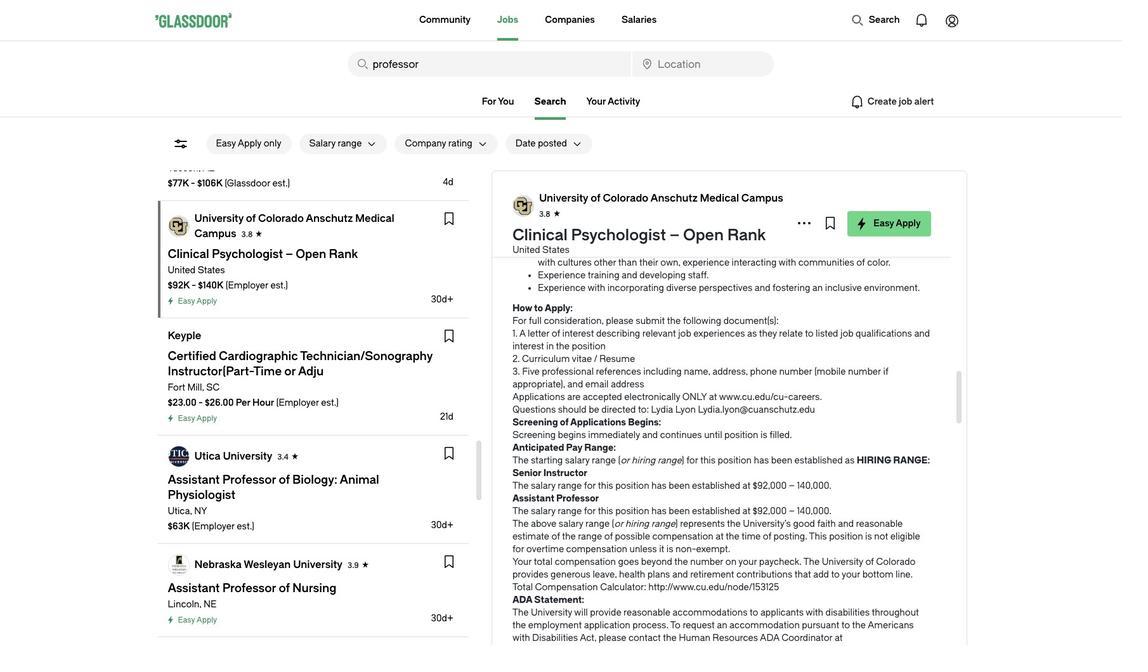 Task type: locate. For each thing, give the bounding box(es) containing it.
is inside how to apply: for full consideration, please submit the following document(s): 1. a letter of interest describing relevant job experiences as they relate to listed job qualifications and interest in the position 2. curriculum vitae / resume 3. five professional references including name, address, phone number (mobile number if appropriate), and email address applications are accepted electronically only at www.cu.edu/cu-careers. questions should be directed to: lydia lyon lydia.lyon@cuanschutz.edu screening of applications begins: screening begins immediately and continues until position is filled. anticipated pay range: the starting salary range ( or hiring range ) for this position has been established as hiring range: senior instructor the salary range for this position has been established at $92,000 – 140,000. assistant professor the salary range for this position has been established at $92,000 – 140,000.
[[761, 430, 768, 441]]

or up "possible" at the bottom right of the page
[[615, 519, 624, 530]]

salary range
[[309, 138, 362, 149]]

- right $77k
[[191, 178, 195, 189]]

states inside united states $92k - $140k (employer est.)
[[198, 265, 225, 276]]

your for your activity
[[587, 96, 606, 107]]

$106k
[[197, 178, 223, 189]]

2 vertical spatial this
[[598, 507, 614, 517]]

0 horizontal spatial ada
[[513, 595, 533, 606]]

colorado up the line.
[[877, 557, 916, 568]]

conducting
[[650, 143, 698, 154]]

0 horizontal spatial as
[[645, 232, 655, 243]]

states up cultures
[[543, 245, 570, 256]]

(employer inside utica, ny $63k (employer est.)
[[192, 522, 235, 533]]

0 horizontal spatial none field
[[348, 51, 632, 77]]

of left color.
[[857, 258, 866, 269]]

2 vertical spatial been
[[669, 507, 690, 517]]

1 vertical spatial hiring
[[626, 519, 650, 530]]

campus for right university of colorado anschutz medical campus logo
[[742, 192, 784, 204]]

$92,000
[[753, 481, 787, 492], [753, 507, 787, 517]]

please inside how to apply: for full consideration, please submit the following document(s): 1. a letter of interest describing relevant job experiences as they relate to listed job qualifications and interest in the position 2. curriculum vitae / resume 3. five professional references including name, address, phone number (mobile number if appropriate), and email address applications are accepted electronically only at www.cu.edu/cu-careers. questions should be directed to: lydia lyon lydia.lyon@cuanschutz.edu screening of applications begins: screening begins immediately and continues until position is filled. anticipated pay range: the starting salary range ( or hiring range ) for this position has been established as hiring range: senior instructor the salary range for this position has been established at $92,000 – 140,000. assistant professor the salary range for this position has been established at $92,000 – 140,000.
[[606, 316, 634, 327]]

0 vertical spatial compensation
[[653, 532, 714, 543]]

incorporating
[[608, 283, 665, 294]]

0 horizontal spatial united
[[168, 265, 196, 276]]

4 ability from the top
[[538, 245, 564, 256]]

an inside your total compensation goes beyond the number on your paycheck. the university of colorado provides generous leave, health plans and retirement contributions that add to your bottom line. total compensation calculator: http://www.cu.edu/node/153125 ada statement: the university will provide reasonable accommodations to applicants with disabilities throughout the employment application process. to request an accommodation pursuant to the americans with disabilities act, please contact the human resources ada coordinator at hr.adacoordinator@ucdenver.edu​.
[[717, 621, 728, 632]]

maintain down establish on the top of the page
[[577, 220, 614, 230]]

range
[[338, 138, 362, 149], [592, 456, 616, 467], [658, 456, 682, 467], [558, 481, 582, 492], [558, 507, 582, 517], [586, 519, 610, 530], [652, 519, 676, 530], [578, 532, 603, 543]]

fort mill, sc $23.00 - $26.00 per hour (employer est.)
[[168, 383, 339, 409]]

states inside clinical psychologist – open rank united states
[[543, 245, 570, 256]]

1 horizontal spatial reasonable
[[857, 519, 904, 530]]

0 horizontal spatial working
[[712, 207, 746, 218]]

is right it at the bottom right of the page
[[667, 545, 674, 555]]

companies link
[[545, 0, 595, 41]]

0 horizontal spatial )
[[676, 519, 678, 530]]

1 horizontal spatial applications
[[571, 418, 627, 428]]

0 vertical spatial this
[[701, 456, 716, 467]]

states up $140k
[[198, 265, 225, 276]]

assistant
[[513, 494, 555, 505]]

4d
[[443, 177, 454, 188]]

position up /
[[572, 342, 606, 352]]

3 ability from the top
[[538, 232, 564, 243]]

clinical for skill
[[538, 143, 569, 154]]

screening down questions
[[513, 418, 558, 428]]

of up establish on the top of the page
[[591, 192, 601, 204]]

salary
[[309, 138, 336, 149]]

and up behavior
[[721, 143, 737, 154]]

0 vertical spatial (employer
[[226, 281, 269, 291]]

the down disabilities
[[853, 621, 867, 632]]

1 horizontal spatial medical
[[701, 192, 740, 204]]

hour
[[253, 398, 274, 409]]

1 horizontal spatial provide
[[845, 143, 876, 154]]

2 ability from the top
[[538, 220, 564, 230]]

3.8 for leftmost university of colorado anschutz medical campus logo
[[242, 230, 253, 239]]

medical inside university of colorado anschutz medical campus
[[356, 213, 395, 225]]

0 horizontal spatial anschutz
[[306, 213, 353, 225]]

hiring down begins:
[[632, 456, 656, 467]]

independently.
[[736, 232, 797, 243]]

your left bottom
[[842, 570, 861, 581]]

0 horizontal spatial health
[[620, 570, 646, 581]]

university of colorado anschutz medical campus logo image
[[513, 196, 534, 216], [169, 216, 189, 237]]

1 horizontal spatial states
[[543, 245, 570, 256]]

1 horizontal spatial for
[[513, 316, 527, 327]]

clinical inside clinical skill is required for conducting brief and targeted assessments to provide short-term psychotherapy interventions, health and behavior change, substance use treatment, and triage for appropriate level of care.
[[538, 143, 569, 154]]

unless
[[630, 545, 657, 555]]

2 screening from the top
[[513, 430, 556, 441]]

0 horizontal spatial your
[[739, 557, 758, 568]]

0 vertical spatial hiring
[[632, 456, 656, 467]]

compensation
[[653, 532, 714, 543], [567, 545, 628, 555], [555, 557, 616, 568]]

number
[[780, 367, 813, 378], [849, 367, 882, 378], [691, 557, 724, 568]]

1 $92,000 from the top
[[753, 481, 787, 492]]

1 horizontal spatial experience
[[831, 245, 878, 256]]

this up the above salary range ( or hiring range
[[598, 507, 614, 517]]

medical for leftmost university of colorado anschutz medical campus logo
[[356, 213, 395, 225]]

company
[[405, 138, 447, 149]]

developing
[[640, 270, 686, 281]]

1 horizontal spatial )
[[682, 456, 685, 467]]

- right $92k
[[192, 281, 196, 291]]

utica university logo image
[[169, 447, 189, 467]]

0 vertical spatial provide
[[845, 143, 876, 154]]

working down 'skills'
[[712, 207, 746, 218]]

1 horizontal spatial an
[[813, 283, 824, 294]]

0 vertical spatial screening
[[513, 418, 558, 428]]

provide up treatment,
[[845, 143, 876, 154]]

fostering
[[773, 283, 811, 294]]

1 140,000. from the top
[[798, 481, 832, 492]]

0 vertical spatial diverse
[[638, 245, 668, 256]]

verbal
[[628, 194, 654, 205]]

please up describing
[[606, 316, 634, 327]]

please inside your total compensation goes beyond the number on your paycheck. the university of colorado provides generous leave, health plans and retirement contributions that add to your bottom line. total compensation calculator: http://www.cu.edu/node/153125 ada statement: the university will provide reasonable accommodations to applicants with disabilities throughout the employment application process. to request an accommodation pursuant to the americans with disabilities act, please contact the human resources ada coordinator at hr.adacoordinator@ucdenver.edu​.
[[599, 634, 627, 644]]

1 vertical spatial your
[[513, 557, 532, 568]]

1 ability from the top
[[538, 207, 564, 218]]

hr.adacoordinator@ucdenver.edu​.
[[513, 646, 655, 647]]

questions
[[513, 405, 556, 416]]

and right qualifications at the right
[[915, 329, 931, 340]]

statement:
[[535, 595, 585, 606]]

university left 3.9
[[293, 559, 343, 571]]

1 none field from the left
[[348, 51, 632, 77]]

your inside your total compensation goes beyond the number on your paycheck. the university of colorado provides generous leave, health plans and retirement contributions that add to your bottom line. total compensation calculator: http://www.cu.edu/node/153125 ada statement: the university will provide reasonable accommodations to applicants with disabilities throughout the employment application process. to request an accommodation pursuant to the americans with disabilities act, please contact the human resources ada coordinator at hr.adacoordinator@ucdenver.edu​.
[[513, 557, 532, 568]]

university down triage
[[540, 192, 589, 204]]

0 horizontal spatial colorado
[[258, 213, 304, 225]]

0 horizontal spatial provide
[[591, 608, 622, 619]]

and right faith
[[839, 519, 855, 530]]

work
[[577, 232, 597, 243], [577, 245, 597, 256]]

est.) inside tucson, az $77k - $106k (glassdoor est.)
[[273, 178, 290, 189]]

1 vertical spatial been
[[669, 481, 690, 492]]

1 vertical spatial $92,000
[[753, 507, 787, 517]]

2.
[[513, 354, 520, 365]]

0 vertical spatial states
[[543, 245, 570, 256]]

(glassdoor
[[225, 178, 271, 189]]

2 vertical spatial (employer
[[192, 522, 235, 533]]

0 vertical spatial work
[[577, 232, 597, 243]]

colorado
[[603, 192, 649, 204], [258, 213, 304, 225], [877, 557, 916, 568]]

3.
[[513, 367, 520, 378]]

begins:
[[629, 418, 662, 428]]

0 vertical spatial an
[[813, 283, 824, 294]]

Search keyword field
[[348, 51, 632, 77]]

1 horizontal spatial campus
[[742, 192, 784, 204]]

with left disabilities
[[513, 634, 530, 644]]

2 vertical spatial colorado
[[877, 557, 916, 568]]

3.8 up united states $92k - $140k (employer est.)
[[242, 230, 253, 239]]

0 horizontal spatial for
[[482, 96, 497, 107]]

none field search keyword
[[348, 51, 632, 77]]

an left inclusive
[[813, 283, 824, 294]]

this up professor
[[598, 481, 614, 492]]

compensation down the above salary range ( or hiring range
[[567, 545, 628, 555]]

university up add
[[823, 557, 864, 568]]

health down goes
[[620, 570, 646, 581]]

your
[[587, 96, 606, 107], [513, 557, 532, 568]]

for inside ) represents the university's good faith and reasonable estimate of the range of possible compensation at the time of posting. this position is not eligible for overtime compensation unless it is non-exempt.
[[513, 545, 525, 555]]

university's
[[744, 519, 792, 530]]

work down establish on the top of the page
[[577, 232, 597, 243]]

1 vertical spatial -
[[192, 281, 196, 291]]

interventions,
[[602, 156, 659, 167]]

) left 'represents'
[[676, 519, 678, 530]]

interest down a
[[513, 342, 545, 352]]

maintain
[[635, 207, 672, 218], [577, 220, 614, 230]]

interacting
[[732, 258, 777, 269]]

number up retirement
[[691, 557, 724, 568]]

health inside your total compensation goes beyond the number on your paycheck. the university of colorado provides generous leave, health plans and retirement contributions that add to your bottom line. total compensation calculator: http://www.cu.edu/node/153125 ada statement: the university will provide reasonable accommodations to applicants with disabilities throughout the employment application process. to request an accommodation pursuant to the americans with disabilities act, please contact the human resources ada coordinator at hr.adacoordinator@ucdenver.edu​.
[[620, 570, 646, 581]]

to inside clinical skill is required for conducting brief and targeted assessments to provide short-term psychotherapy interventions, health and behavior change, substance use treatment, and triage for appropriate level of care.
[[834, 143, 843, 154]]

- inside tucson, az $77k - $106k (glassdoor est.)
[[191, 178, 195, 189]]

not
[[875, 532, 889, 543]]

1 vertical spatial ada
[[761, 634, 780, 644]]

1 screening from the top
[[513, 418, 558, 428]]

clinical psychologist – open rank united states
[[513, 227, 766, 256]]

0 vertical spatial 30d+
[[431, 295, 454, 305]]

utica, ny $63k (employer est.)
[[168, 507, 255, 533]]

1 vertical spatial colorado
[[258, 213, 304, 225]]

the right 'represents'
[[728, 519, 741, 530]]

health
[[661, 156, 688, 167], [620, 570, 646, 581]]

united states $92k - $140k (employer est.)
[[168, 265, 288, 291]]

please down application
[[599, 634, 627, 644]]

or inside how to apply: for full consideration, please submit the following document(s): 1. a letter of interest describing relevant job experiences as they relate to listed job qualifications and interest in the position 2. curriculum vitae / resume 3. five professional references including name, address, phone number (mobile number if appropriate), and email address applications are accepted electronically only at www.cu.edu/cu-careers. questions should be directed to: lydia lyon lydia.lyon@cuanschutz.edu screening of applications begins: screening begins immediately and continues until position is filled. anticipated pay range: the starting salary range ( or hiring range ) for this position has been established as hiring range: senior instructor the salary range for this position has been established at $92,000 – 140,000. assistant professor the salary range for this position has been established at $92,000 – 140,000.
[[621, 456, 630, 467]]

0 horizontal spatial maintain
[[577, 220, 614, 230]]

has down lydia.lyon@cuanschutz.edu
[[754, 456, 770, 467]]

in
[[547, 342, 554, 352]]

for down estimate
[[513, 545, 525, 555]]

1 horizontal spatial health
[[661, 156, 688, 167]]

exempt.
[[697, 545, 731, 555]]

/
[[594, 354, 598, 365]]

confidentiality.
[[616, 220, 677, 230]]

- down mill,
[[199, 398, 203, 409]]

1 vertical spatial anschutz
[[306, 213, 353, 225]]

None field
[[348, 51, 632, 77], [633, 51, 774, 77]]

- inside fort mill, sc $23.00 - $26.00 per hour (employer est.)
[[199, 398, 203, 409]]

0 vertical spatial campus
[[742, 192, 784, 204]]

the
[[668, 316, 681, 327], [556, 342, 570, 352], [728, 519, 741, 530], [563, 532, 576, 543], [726, 532, 740, 543], [675, 557, 689, 568], [513, 621, 526, 632], [853, 621, 867, 632], [664, 634, 677, 644]]

1 30d+ from the top
[[431, 295, 454, 305]]

your right on
[[739, 557, 758, 568]]

0 vertical spatial for
[[482, 96, 497, 107]]

with up fostering
[[779, 258, 797, 269]]

0 vertical spatial experience
[[538, 270, 586, 281]]

united up $92k
[[168, 265, 196, 276]]

and down short-
[[892, 156, 907, 167]]

0 vertical spatial maintain
[[635, 207, 672, 218]]

staff. down populations,
[[689, 270, 709, 281]]

number inside your total compensation goes beyond the number on your paycheck. the university of colorado provides generous leave, health plans and retirement contributions that add to your bottom line. total compensation calculator: http://www.cu.edu/node/153125 ada statement: the university will provide reasonable accommodations to applicants with disabilities throughout the employment application process. to request an accommodation pursuant to the americans with disabilities act, please contact the human resources ada coordinator at hr.adacoordinator@ucdenver.edu​.
[[691, 557, 724, 568]]

0 vertical spatial your
[[587, 96, 606, 107]]

united inside united states $92k - $140k (employer est.)
[[168, 265, 196, 276]]

number up careers.
[[780, 367, 813, 378]]

of right level
[[651, 169, 659, 180]]

of up the 'in'
[[552, 329, 561, 340]]

the right the 'in'
[[556, 342, 570, 352]]

work up cultures
[[577, 245, 597, 256]]

easy down $92k
[[178, 297, 195, 306]]

the down total
[[513, 608, 529, 619]]

- for $106k
[[191, 178, 195, 189]]

easy apply down $23.00 at the bottom left of page
[[178, 415, 217, 423]]

tucson,
[[168, 163, 201, 174]]

$23.00
[[168, 398, 197, 409]]

easy down 'faculty'
[[874, 218, 895, 229]]

1 vertical spatial provide
[[591, 608, 622, 619]]

job down the 'following'
[[679, 329, 692, 340]]

care.
[[661, 169, 682, 180]]

reasonable up process. at the right of page
[[624, 608, 671, 619]]

for left the you
[[482, 96, 497, 107]]

process.
[[633, 621, 669, 632]]

accommodations
[[673, 608, 748, 619]]

for inside how to apply: for full consideration, please submit the following document(s): 1. a letter of interest describing relevant job experiences as they relate to listed job qualifications and interest in the position 2. curriculum vitae / resume 3. five professional references including name, address, phone number (mobile number if appropriate), and email address applications are accepted electronically only at www.cu.edu/cu-careers. questions should be directed to: lydia lyon lydia.lyon@cuanschutz.edu screening of applications begins: screening begins immediately and continues until position is filled. anticipated pay range: the starting salary range ( or hiring range ) for this position has been established as hiring range: senior instructor the salary range for this position has been established at $92,000 – 140,000. assistant professor the salary range for this position has been established at $92,000 – 140,000.
[[513, 316, 527, 327]]

1 vertical spatial campus
[[195, 228, 237, 240]]

jobs
[[498, 15, 519, 25]]

0 vertical spatial search
[[870, 15, 900, 25]]

and down verbal
[[617, 207, 633, 218]]

est.)
[[273, 178, 290, 189], [271, 281, 288, 291], [321, 398, 339, 409], [237, 522, 255, 533]]

) inside ) represents the university's good faith and reasonable estimate of the range of possible compensation at the time of posting. this position is not eligible for overtime compensation unless it is non-exempt.
[[676, 519, 678, 530]]

reasonable up not
[[857, 519, 904, 530]]

2 none field from the left
[[633, 51, 774, 77]]

mill,
[[188, 383, 204, 394]]

possible
[[615, 532, 651, 543]]

of inside clinical skill is required for conducting brief and targeted assessments to provide short-term psychotherapy interventions, health and behavior change, substance use treatment, and triage for appropriate level of care.
[[651, 169, 659, 180]]

1 vertical spatial medical
[[356, 213, 395, 225]]

30d+ for colorado
[[431, 295, 454, 305]]

utica
[[195, 451, 221, 463]]

- inside united states $92k - $140k (employer est.)
[[192, 281, 196, 291]]

1 vertical spatial (
[[612, 519, 615, 530]]

compensation
[[535, 583, 598, 594]]

on
[[726, 557, 737, 568]]

immediately
[[589, 430, 640, 441]]

diverse down the developing
[[667, 283, 697, 294]]

0 vertical spatial health
[[661, 156, 688, 167]]

0 horizontal spatial number
[[691, 557, 724, 568]]

this down until
[[701, 456, 716, 467]]

2 vertical spatial 30d+
[[431, 614, 454, 625]]

est.) inside united states $92k - $140k (employer est.)
[[271, 281, 288, 291]]

1 vertical spatial health
[[620, 570, 646, 581]]

0 vertical spatial anschutz
[[651, 192, 698, 204]]

interest
[[563, 329, 594, 340], [513, 342, 545, 352]]

and left verbal
[[610, 194, 626, 205]]

name,
[[684, 367, 711, 378]]

it
[[660, 545, 665, 555]]

resume
[[600, 354, 636, 365]]

1 vertical spatial your
[[842, 570, 861, 581]]

ada down total
[[513, 595, 533, 606]]

interest down consideration,
[[563, 329, 594, 340]]

easy apply button
[[848, 211, 932, 237]]

reasonable inside ) represents the university's good faith and reasonable estimate of the range of possible compensation at the time of posting. this position is not eligible for overtime compensation unless it is non-exempt.
[[857, 519, 904, 530]]

1 vertical spatial reasonable
[[624, 608, 671, 619]]

medical for right university of colorado anschutz medical campus logo
[[701, 192, 740, 204]]

of up overtime
[[552, 532, 560, 543]]

maintain up confidentiality.
[[635, 207, 672, 218]]

easy apply down $140k
[[178, 297, 217, 306]]

0 vertical spatial (
[[619, 456, 621, 467]]

anticipated
[[513, 443, 565, 454]]

3.8
[[540, 210, 551, 219], [242, 230, 253, 239]]

0 vertical spatial has
[[754, 456, 770, 467]]

pursuant
[[803, 621, 840, 632]]

and down interacting
[[755, 283, 771, 294]]

1 vertical spatial united
[[168, 265, 196, 276]]

phone
[[751, 367, 778, 378]]

as down document(s):
[[748, 329, 758, 340]]

0 horizontal spatial 3.8
[[242, 230, 253, 239]]

0 horizontal spatial medical
[[356, 213, 395, 225]]

0 horizontal spatial interest
[[513, 342, 545, 352]]

) down continues
[[682, 456, 685, 467]]

0 vertical spatial 140,000.
[[798, 481, 832, 492]]

university of colorado anschutz medical campus down care.
[[540, 192, 784, 204]]

1 job from the left
[[679, 329, 692, 340]]

or down immediately at the bottom of page
[[621, 456, 630, 467]]

for
[[636, 143, 648, 154], [565, 169, 576, 180], [687, 456, 699, 467], [584, 481, 596, 492], [584, 507, 596, 517], [513, 545, 525, 555]]

color.
[[868, 258, 891, 269]]

relevant
[[643, 329, 677, 340]]

1 work from the top
[[577, 232, 597, 243]]

2 horizontal spatial as
[[846, 456, 855, 467]]

date posted button
[[506, 134, 567, 154]]

listed
[[816, 329, 839, 340]]

1 horizontal spatial staff.
[[897, 207, 917, 218]]

job right listed
[[841, 329, 854, 340]]

2 horizontal spatial number
[[849, 367, 882, 378]]

2 vertical spatial -
[[199, 398, 203, 409]]

working up color.
[[880, 245, 914, 256]]

1 vertical spatial clinical
[[513, 227, 568, 244]]

3 30d+ from the top
[[431, 614, 454, 625]]

open filter menu image
[[173, 136, 188, 152]]

1 horizontal spatial maintain
[[635, 207, 672, 218]]

university of colorado anschutz medical campus down (glassdoor
[[195, 213, 395, 240]]

0 vertical spatial as
[[645, 232, 655, 243]]

has up it at the bottom right of the page
[[652, 507, 667, 517]]

contributions
[[737, 570, 793, 581]]

1 horizontal spatial 3.8
[[540, 210, 551, 219]]

easy apply only button
[[206, 134, 292, 154]]

campus up relationships
[[742, 192, 784, 204]]

–
[[670, 227, 680, 244], [790, 481, 795, 492], [790, 507, 795, 517]]

1 horizontal spatial university of colorado anschutz medical campus
[[540, 192, 784, 204]]

applications down be
[[571, 418, 627, 428]]

1 vertical spatial states
[[198, 265, 225, 276]]

you
[[498, 96, 515, 107]]

0 horizontal spatial (
[[612, 519, 615, 530]]

use
[[828, 156, 844, 167]]

easy up tucson, az $77k - $106k (glassdoor est.)
[[216, 138, 236, 149]]

as left hiring
[[846, 456, 855, 467]]

1 vertical spatial work
[[577, 245, 597, 256]]

salary range button
[[299, 134, 362, 154]]

your left activity
[[587, 96, 606, 107]]

clinical inside clinical psychologist – open rank united states
[[513, 227, 568, 244]]

university left 3.4
[[223, 451, 273, 463]]

for up the above salary range ( or hiring range
[[584, 507, 596, 517]]

lydia.lyon@cuanschutz.edu
[[699, 405, 816, 416]]

1 vertical spatial screening
[[513, 430, 556, 441]]

targeted
[[739, 143, 774, 154]]

united
[[513, 245, 541, 256], [168, 265, 196, 276]]

and inside your total compensation goes beyond the number on your paycheck. the university of colorado provides generous leave, health plans and retirement contributions that add to your bottom line. total compensation calculator: http://www.cu.edu/node/153125 ada statement: the university will provide reasonable accommodations to applicants with disabilities throughout the employment application process. to request an accommodation pursuant to the americans with disabilities act, please contact the human resources ada coordinator at hr.adacoordinator@ucdenver.edu​.
[[673, 570, 689, 581]]

cultures
[[558, 258, 592, 269]]

30d+ for university
[[431, 614, 454, 625]]

provide inside your total compensation goes beyond the number on your paycheck. the university of colorado provides generous leave, health plans and retirement contributions that add to your bottom line. total compensation calculator: http://www.cu.edu/node/153125 ada statement: the university will provide reasonable accommodations to applicants with disabilities throughout the employment application process. to request an accommodation pursuant to the americans with disabilities act, please contact the human resources ada coordinator at hr.adacoordinator@ucdenver.edu​.
[[591, 608, 622, 619]]

-
[[191, 178, 195, 189], [192, 281, 196, 291], [199, 398, 203, 409]]

states
[[543, 245, 570, 256], [198, 265, 225, 276]]

campus up united states $92k - $140k (employer est.)
[[195, 228, 237, 240]]

experience up apply:
[[538, 283, 586, 294]]

1 horizontal spatial united
[[513, 245, 541, 256]]

excellent written and verbal communication skills ability to establish and maintain effective working relationships with clinic faculty and staff. ability to maintain confidentiality. ability to work effectively as part of a team and independently. ability to work well with diverse populations, commitment to diversity, experience working with cultures other than their own, experience interacting with communities of color. experience training and developing staff. experience with incorporating diverse perspectives and fostering an inclusive environment.
[[538, 194, 921, 294]]

per
[[236, 398, 251, 409]]

united up "how"
[[513, 245, 541, 256]]

campus inside university of colorado anschutz medical campus
[[195, 228, 237, 240]]

compensation up generous
[[555, 557, 616, 568]]

0 horizontal spatial reasonable
[[624, 608, 671, 619]]



Task type: vqa. For each thing, say whether or not it's contained in the screenshot.
the My feed
no



Task type: describe. For each thing, give the bounding box(es) containing it.
utica university
[[195, 451, 273, 463]]

3.8 for right university of colorado anschutz medical campus logo
[[540, 210, 551, 219]]

2 140,000. from the top
[[798, 507, 832, 517]]

your for your total compensation goes beyond the number on your paycheck. the university of colorado provides generous leave, health plans and retirement contributions that add to your bottom line. total compensation calculator: http://www.cu.edu/node/153125 ada statement: the university will provide reasonable accommodations to applicants with disabilities throughout the employment application process. to request an accommodation pursuant to the americans with disabilities act, please contact the human resources ada coordinator at hr.adacoordinator@ucdenver.edu​.
[[513, 557, 532, 568]]

if
[[884, 367, 889, 378]]

and down brief
[[690, 156, 706, 167]]

company rating
[[405, 138, 473, 149]]

add
[[814, 570, 830, 581]]

brief
[[700, 143, 719, 154]]

0 horizontal spatial experience
[[683, 258, 730, 269]]

total
[[513, 583, 533, 594]]

campus for leftmost university of colorado anschutz medical campus logo
[[195, 228, 237, 240]]

– inside clinical psychologist – open rank united states
[[670, 227, 680, 244]]

of down (glassdoor
[[246, 213, 256, 225]]

and inside ) represents the university's good faith and reasonable estimate of the range of possible compensation at the time of posting. this position is not eligible for overtime compensation unless it is non-exempt.
[[839, 519, 855, 530]]

1 horizontal spatial as
[[748, 329, 758, 340]]

( inside how to apply: for full consideration, please submit the following document(s): 1. a letter of interest describing relevant job experiences as they relate to listed job qualifications and interest in the position 2. curriculum vitae / resume 3. five professional references including name, address, phone number (mobile number if appropriate), and email address applications are accepted electronically only at www.cu.edu/cu-careers. questions should be directed to: lydia lyon lydia.lyon@cuanschutz.edu screening of applications begins: screening begins immediately and continues until position is filled. anticipated pay range: the starting salary range ( or hiring range ) for this position has been established as hiring range: senior instructor the salary range for this position has been established at $92,000 – 140,000. assistant professor the salary range for this position has been established at $92,000 – 140,000.
[[619, 456, 621, 467]]

behavior
[[708, 156, 744, 167]]

(mobile
[[815, 367, 847, 378]]

position down until
[[718, 456, 752, 467]]

applicants
[[761, 608, 804, 619]]

0 vertical spatial applications
[[513, 392, 565, 403]]

hiring inside how to apply: for full consideration, please submit the following document(s): 1. a letter of interest describing relevant job experiences as they relate to listed job qualifications and interest in the position 2. curriculum vitae / resume 3. five professional references including name, address, phone number (mobile number if appropriate), and email address applications are accepted electronically only at www.cu.edu/cu-careers. questions should be directed to: lydia lyon lydia.lyon@cuanschutz.edu screening of applications begins: screening begins immediately and continues until position is filled. anticipated pay range: the starting salary range ( or hiring range ) for this position has been established as hiring range: senior instructor the salary range for this position has been established at $92,000 – 140,000. assistant professor the salary range for this position has been established at $92,000 – 140,000.
[[632, 456, 656, 467]]

submit
[[636, 316, 665, 327]]

clinical for psychologist
[[513, 227, 568, 244]]

appropriate
[[579, 169, 627, 180]]

easy inside button
[[874, 218, 895, 229]]

colorado inside your total compensation goes beyond the number on your paycheck. the university of colorado provides generous leave, health plans and retirement contributions that add to your bottom line. total compensation calculator: http://www.cu.edu/node/153125 ada statement: the university will provide reasonable accommodations to applicants with disabilities throughout the employment application process. to request an accommodation pursuant to the americans with disabilities act, please contact the human resources ada coordinator at hr.adacoordinator@ucdenver.edu​.
[[877, 557, 916, 568]]

provides
[[513, 570, 549, 581]]

experiences
[[694, 329, 746, 340]]

with left clinic
[[804, 207, 822, 218]]

apply inside button
[[238, 138, 262, 149]]

2 vertical spatial as
[[846, 456, 855, 467]]

united inside clinical psychologist – open rank united states
[[513, 245, 541, 256]]

university up employment
[[531, 608, 573, 619]]

0 vertical spatial ada
[[513, 595, 533, 606]]

position down range:
[[616, 481, 650, 492]]

that
[[795, 570, 812, 581]]

an inside excellent written and verbal communication skills ability to establish and maintain effective working relationships with clinic faculty and staff. ability to maintain confidentiality. ability to work effectively as part of a team and independently. ability to work well with diverse populations, commitment to diversity, experience working with cultures other than their own, experience interacting with communities of color. experience training and developing staff. experience with incorporating diverse perspectives and fostering an inclusive environment.
[[813, 283, 824, 294]]

total
[[534, 557, 553, 568]]

populations,
[[670, 245, 722, 256]]

date
[[516, 138, 536, 149]]

the up the that
[[804, 557, 820, 568]]

none field search location
[[633, 51, 774, 77]]

of down the above salary range ( or hiring range
[[605, 532, 613, 543]]

nebraska
[[195, 559, 242, 571]]

0 vertical spatial staff.
[[897, 207, 917, 218]]

lydia
[[652, 405, 674, 416]]

position up "possible" at the bottom right of the page
[[616, 507, 650, 517]]

companies
[[545, 15, 595, 25]]

training
[[588, 270, 620, 281]]

are
[[568, 392, 581, 403]]

continues
[[661, 430, 703, 441]]

the left employment
[[513, 621, 526, 632]]

apply inside button
[[897, 218, 921, 229]]

2 work from the top
[[577, 245, 597, 256]]

1 horizontal spatial colorado
[[603, 192, 649, 204]]

range inside salary range popup button
[[338, 138, 362, 149]]

1 vertical spatial this
[[598, 481, 614, 492]]

) inside how to apply: for full consideration, please submit the following document(s): 1. a letter of interest describing relevant job experiences as they relate to listed job qualifications and interest in the position 2. curriculum vitae / resume 3. five professional references including name, address, phone number (mobile number if appropriate), and email address applications are accepted electronically only at www.cu.edu/cu-careers. questions should be directed to: lydia lyon lydia.lyon@cuanschutz.edu screening of applications begins: screening begins immediately and continues until position is filled. anticipated pay range: the starting salary range ( or hiring range ) for this position has been established as hiring range: senior instructor the salary range for this position has been established at $92,000 – 140,000. assistant professor the salary range for this position has been established at $92,000 – 140,000.
[[682, 456, 685, 467]]

compensation inside your total compensation goes beyond the number on your paycheck. the university of colorado provides generous leave, health plans and retirement contributions that add to your bottom line. total compensation calculator: http://www.cu.edu/node/153125 ada statement: the university will provide reasonable accommodations to applicants with disabilities throughout the employment application process. to request an accommodation pursuant to the americans with disabilities act, please contact the human resources ada coordinator at hr.adacoordinator@ucdenver.edu​.
[[555, 557, 616, 568]]

the up senior
[[513, 456, 529, 467]]

coordinator
[[782, 634, 833, 644]]

provide inside clinical skill is required for conducting brief and targeted assessments to provide short-term psychotherapy interventions, health and behavior change, substance use treatment, and triage for appropriate level of care.
[[845, 143, 876, 154]]

utica,
[[168, 507, 192, 517]]

and down begins:
[[643, 430, 658, 441]]

0 vertical spatial experience
[[831, 245, 878, 256]]

the down senior
[[513, 481, 529, 492]]

2 vertical spatial –
[[790, 507, 795, 517]]

2 30d+ from the top
[[431, 521, 454, 531]]

salary down pay
[[565, 456, 590, 467]]

2 $92,000 from the top
[[753, 507, 787, 517]]

the up relevant
[[668, 316, 681, 327]]

well
[[599, 245, 616, 256]]

how to apply: for full consideration, please submit the following document(s): 1. a letter of interest describing relevant job experiences as they relate to listed job qualifications and interest in the position 2. curriculum vitae / resume 3. five professional references including name, address, phone number (mobile number if appropriate), and email address applications are accepted electronically only at www.cu.edu/cu-careers. questions should be directed to: lydia lyon lydia.lyon@cuanschutz.edu screening of applications begins: screening begins immediately and continues until position is filled. anticipated pay range: the starting salary range ( or hiring range ) for this position has been established as hiring range: senior instructor the salary range for this position has been established at $92,000 – 140,000. assistant professor the salary range for this position has been established at $92,000 – 140,000.
[[513, 303, 931, 517]]

for down continues
[[687, 456, 699, 467]]

salary up the assistant
[[531, 481, 556, 492]]

nebraska wesleyan university logo image
[[169, 555, 189, 576]]

the up estimate
[[513, 519, 529, 530]]

salary down professor
[[559, 519, 584, 530]]

with down training
[[588, 283, 606, 294]]

as inside excellent written and verbal communication skills ability to establish and maintain effective working relationships with clinic faculty and staff. ability to maintain confidentiality. ability to work effectively as part of a team and independently. ability to work well with diverse populations, commitment to diversity, experience working with cultures other than their own, experience interacting with communities of color. experience training and developing staff. experience with incorporating diverse perspectives and fostering an inclusive environment.
[[645, 232, 655, 243]]

professor
[[557, 494, 599, 505]]

environment.
[[865, 283, 921, 294]]

2 experience from the top
[[538, 283, 586, 294]]

and right team
[[718, 232, 734, 243]]

0 horizontal spatial university of colorado anschutz medical campus
[[195, 213, 395, 240]]

1 horizontal spatial university of colorado anschutz medical campus logo image
[[513, 196, 534, 216]]

lyon
[[676, 405, 696, 416]]

$77k
[[168, 178, 189, 189]]

1 horizontal spatial interest
[[563, 329, 594, 340]]

http://www.cu.edu/node/153125
[[649, 583, 780, 594]]

easy apply down lincoln, ne
[[178, 616, 217, 625]]

1 vertical spatial compensation
[[567, 545, 628, 555]]

(employer inside united states $92k - $140k (employer est.)
[[226, 281, 269, 291]]

1 horizontal spatial number
[[780, 367, 813, 378]]

nebraska wesleyan university
[[195, 559, 343, 571]]

0 horizontal spatial staff.
[[689, 270, 709, 281]]

the left 'time'
[[726, 532, 740, 543]]

at inside ) represents the university's good faith and reasonable estimate of the range of possible compensation at the time of posting. this position is not eligible for overtime compensation unless it is non-exempt.
[[716, 532, 724, 543]]

references
[[596, 367, 642, 378]]

the down the assistant
[[513, 507, 529, 517]]

appropriate),
[[513, 380, 566, 390]]

the up overtime
[[563, 532, 576, 543]]

1 vertical spatial or
[[615, 519, 624, 530]]

0 vertical spatial been
[[772, 456, 793, 467]]

date posted
[[516, 138, 567, 149]]

line.
[[896, 570, 914, 581]]

is left not
[[866, 532, 873, 543]]

est.) inside fort mill, sc $23.00 - $26.00 per hour (employer est.)
[[321, 398, 339, 409]]

this
[[810, 532, 828, 543]]

easy down $23.00 at the bottom left of page
[[178, 415, 195, 423]]

for you link
[[482, 95, 515, 110]]

- for $140k
[[192, 281, 196, 291]]

with up pursuant
[[806, 608, 824, 619]]

$92k
[[168, 281, 190, 291]]

1 horizontal spatial your
[[842, 570, 861, 581]]

1 horizontal spatial anschutz
[[651, 192, 698, 204]]

1 vertical spatial interest
[[513, 342, 545, 352]]

until
[[705, 430, 723, 441]]

for up interventions,
[[636, 143, 648, 154]]

0 vertical spatial university of colorado anschutz medical campus
[[540, 192, 784, 204]]

position right until
[[725, 430, 759, 441]]

and down the than
[[622, 270, 638, 281]]

own,
[[661, 258, 681, 269]]

required
[[599, 143, 634, 154]]

with left cultures
[[538, 258, 556, 269]]

filled.
[[770, 430, 793, 441]]

easy apply inside button
[[874, 218, 921, 229]]

the down to
[[664, 634, 677, 644]]

1 vertical spatial maintain
[[577, 220, 614, 230]]

2 job from the left
[[841, 329, 854, 340]]

generous
[[551, 570, 591, 581]]

) represents the university's good faith and reasonable estimate of the range of possible compensation at the time of posting. this position is not eligible for overtime compensation unless it is non-exempt.
[[513, 519, 921, 555]]

with up the than
[[618, 245, 636, 256]]

1 horizontal spatial working
[[880, 245, 914, 256]]

position inside ) represents the university's good faith and reasonable estimate of the range of possible compensation at the time of posting. this position is not eligible for overtime compensation unless it is non-exempt.
[[830, 532, 864, 543]]

and up 'are'
[[568, 380, 584, 390]]

health inside clinical skill is required for conducting brief and targeted assessments to provide short-term psychotherapy interventions, health and behavior change, substance use treatment, and triage for appropriate level of care.
[[661, 156, 688, 167]]

a
[[520, 329, 526, 340]]

fort
[[168, 383, 185, 394]]

is inside clinical skill is required for conducting brief and targeted assessments to provide short-term psychotherapy interventions, health and behavior change, substance use treatment, and triage for appropriate level of care.
[[590, 143, 597, 154]]

plans
[[648, 570, 671, 581]]

commitment
[[724, 245, 780, 256]]

salary up above
[[531, 507, 556, 517]]

address,
[[713, 367, 748, 378]]

of up begins
[[560, 418, 569, 428]]

for down psychotherapy
[[565, 169, 576, 180]]

range:
[[894, 456, 931, 467]]

curriculum
[[522, 354, 570, 365]]

level
[[629, 169, 649, 180]]

full
[[529, 316, 542, 327]]

www.cu.edu/cu-
[[720, 392, 789, 403]]

of down university's
[[764, 532, 772, 543]]

only
[[683, 392, 707, 403]]

to:
[[639, 405, 649, 416]]

rating
[[449, 138, 473, 149]]

overtime
[[527, 545, 564, 555]]

posting.
[[774, 532, 808, 543]]

of left a
[[676, 232, 684, 243]]

keyple
[[168, 330, 201, 342]]

sc
[[206, 383, 220, 394]]

good
[[794, 519, 816, 530]]

reasonable inside your total compensation goes beyond the number on your paycheck. the university of colorado provides generous leave, health plans and retirement contributions that add to your bottom line. total compensation calculator: http://www.cu.edu/node/153125 ada statement: the university will provide reasonable accommodations to applicants with disabilities throughout the employment application process. to request an accommodation pursuant to the americans with disabilities act, please contact the human resources ada coordinator at hr.adacoordinator@ucdenver.edu​.
[[624, 608, 671, 619]]

faith
[[818, 519, 837, 530]]

psychologist
[[572, 227, 667, 244]]

(employer inside fort mill, sc $23.00 - $26.00 per hour (employer est.)
[[276, 398, 319, 409]]

instructor
[[544, 468, 588, 479]]

1 vertical spatial diverse
[[667, 283, 697, 294]]

est.) inside utica, ny $63k (employer est.)
[[237, 522, 255, 533]]

triage
[[538, 169, 562, 180]]

3.9
[[348, 562, 359, 571]]

resources
[[713, 634, 759, 644]]

search link
[[535, 96, 567, 107]]

1 vertical spatial search
[[535, 96, 567, 107]]

0 vertical spatial established
[[795, 456, 843, 467]]

americans
[[868, 621, 915, 632]]

2 vertical spatial has
[[652, 507, 667, 517]]

communication
[[656, 194, 723, 205]]

faculty
[[848, 207, 876, 218]]

rank
[[728, 227, 766, 244]]

inclusive
[[826, 283, 863, 294]]

$26.00
[[205, 398, 234, 409]]

and right 'faculty'
[[879, 207, 894, 218]]

$140k
[[198, 281, 224, 291]]

university down the $106k
[[195, 213, 244, 225]]

1 vertical spatial –
[[790, 481, 795, 492]]

Search location field
[[633, 51, 774, 77]]

jobs link
[[498, 0, 519, 41]]

diversity,
[[793, 245, 829, 256]]

their
[[640, 258, 659, 269]]

easy down lincoln,
[[178, 616, 195, 625]]

0 vertical spatial your
[[739, 557, 758, 568]]

starting
[[531, 456, 563, 467]]

easy inside button
[[216, 138, 236, 149]]

1 vertical spatial established
[[693, 481, 741, 492]]

2 vertical spatial established
[[693, 507, 741, 517]]

of inside your total compensation goes beyond the number on your paycheck. the university of colorado provides generous leave, health plans and retirement contributions that add to your bottom line. total compensation calculator: http://www.cu.edu/node/153125 ada statement: the university will provide reasonable accommodations to applicants with disabilities throughout the employment application process. to request an accommodation pursuant to the americans with disabilities act, please contact the human resources ada coordinator at hr.adacoordinator@ucdenver.edu​.
[[866, 557, 875, 568]]

0 horizontal spatial university of colorado anschutz medical campus logo image
[[169, 216, 189, 237]]

short-
[[879, 143, 905, 154]]

qualifications
[[856, 329, 913, 340]]

range inside ) represents the university's good faith and reasonable estimate of the range of possible compensation at the time of posting. this position is not eligible for overtime compensation unless it is non-exempt.
[[578, 532, 603, 543]]

search inside search button
[[870, 15, 900, 25]]

for up professor
[[584, 481, 596, 492]]

1 vertical spatial has
[[652, 481, 667, 492]]

at inside your total compensation goes beyond the number on your paycheck. the university of colorado provides generous leave, health plans and retirement contributions that add to your bottom line. total compensation calculator: http://www.cu.edu/node/153125 ada statement: the university will provide reasonable accommodations to applicants with disabilities throughout the employment application process. to request an accommodation pursuant to the americans with disabilities act, please contact the human resources ada coordinator at hr.adacoordinator@ucdenver.edu​.
[[835, 634, 843, 644]]

the down non-
[[675, 557, 689, 568]]

1 experience from the top
[[538, 270, 586, 281]]



